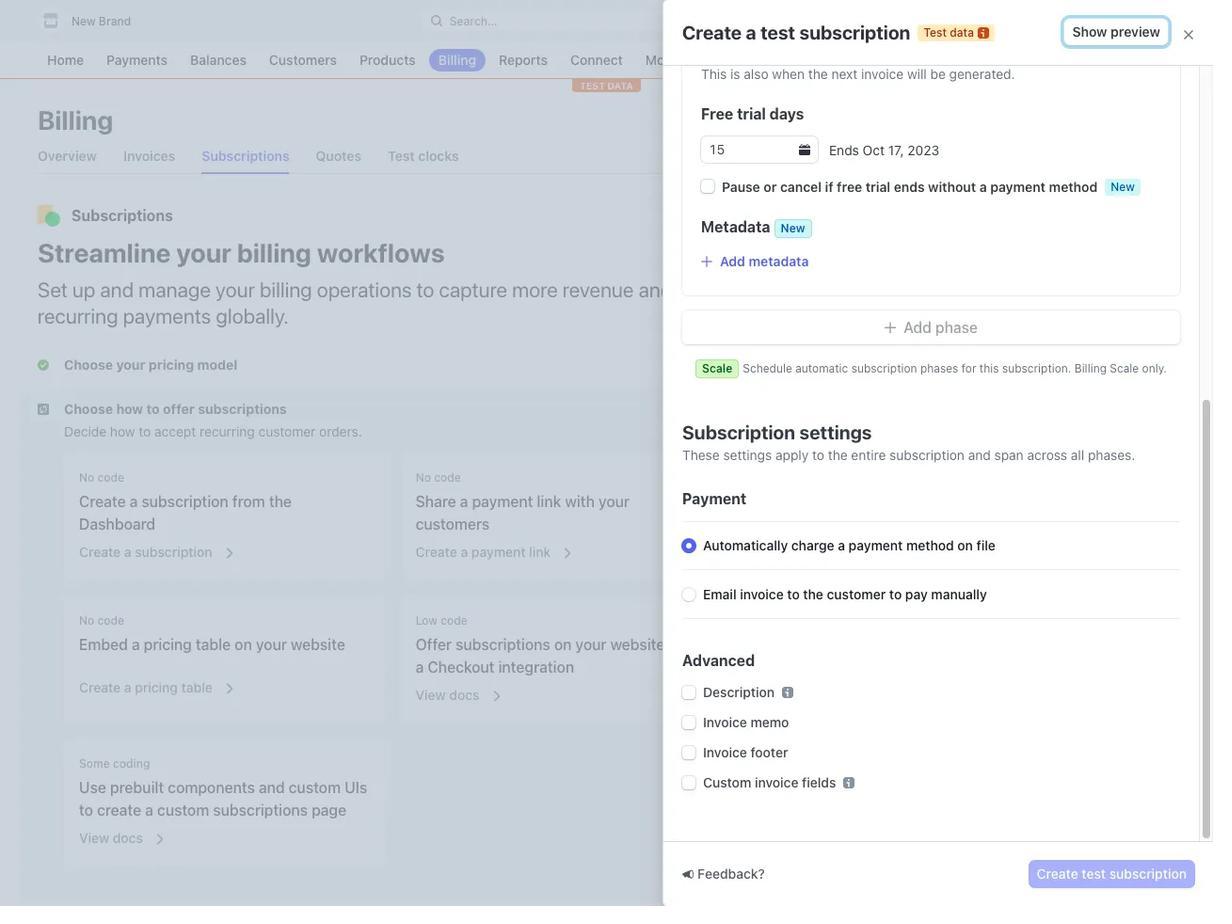 Task type: vqa. For each thing, say whether or not it's contained in the screenshot.
more to the bottom
yes



Task type: locate. For each thing, give the bounding box(es) containing it.
your inside low code offer subscriptions on your website with a checkout integration
[[576, 636, 607, 653]]

1 horizontal spatial offer
[[955, 296, 984, 312]]

docs down create
[[113, 830, 143, 846]]

filter
[[788, 112, 820, 128]]

view down create
[[79, 830, 109, 846]]

0 horizontal spatial accept
[[154, 424, 196, 440]]

code right low
[[441, 614, 468, 628]]

use
[[79, 779, 106, 796]]

invoice for invoice memo
[[703, 714, 747, 730]]

create
[[908, 13, 944, 27], [682, 21, 742, 43], [822, 296, 863, 312], [79, 493, 126, 510], [79, 544, 121, 560], [416, 544, 457, 560], [79, 680, 121, 696], [1037, 866, 1079, 882]]

test
[[761, 21, 795, 43], [1082, 866, 1106, 882]]

memo
[[751, 714, 789, 730]]

0 horizontal spatial billing
[[38, 104, 113, 136]]

table inside no code embed a pricing table on your website
[[196, 636, 231, 653]]

to down use
[[79, 802, 93, 819]]

on
[[857, 373, 872, 389], [958, 537, 973, 553], [235, 636, 252, 653], [554, 636, 572, 653]]

customer left "orders." at the left of the page
[[258, 424, 316, 440]]

prebuilt
[[110, 779, 164, 796]]

invoice up the custom
[[703, 745, 747, 761]]

1 vertical spatial settings
[[723, 447, 772, 463]]

1 vertical spatial view docs button
[[68, 818, 166, 852]]

1 vertical spatial with
[[669, 636, 698, 653]]

subscriptions,
[[866, 296, 952, 312]]

pricing up create a pricing table button
[[144, 636, 192, 653]]

1 invoice from the top
[[703, 714, 747, 730]]

how for decide
[[110, 424, 135, 440]]

0 horizontal spatial offer
[[163, 401, 195, 417]]

schedule
[[743, 361, 792, 376]]

code for share
[[434, 471, 461, 485]]

your inside no code share a payment link with your customers
[[599, 493, 630, 510]]

1 horizontal spatial svg image
[[885, 322, 896, 334]]

1 vertical spatial method
[[906, 537, 954, 553]]

billing inside the billing scale 0.8% on recurring payments and one-time invoice payments automate quoting, subscription billing, invoicing, revenue recovery, and revenue recognition.
[[822, 347, 860, 363]]

0 horizontal spatial more
[[512, 278, 558, 302]]

a down prebuilt
[[145, 802, 153, 819]]

link inside button
[[529, 544, 551, 560]]

1 vertical spatial table
[[181, 680, 213, 696]]

view docs down create
[[79, 830, 143, 846]]

link up create a payment link button
[[537, 493, 561, 510]]

trials
[[988, 296, 1017, 312]]

and inside some coding use prebuilt components and custom uis to create a custom subscriptions page
[[259, 779, 285, 796]]

0 vertical spatial docs
[[449, 687, 480, 703]]

recurring up quoting,
[[876, 373, 931, 389]]

view docs down checkout at bottom left
[[416, 687, 480, 703]]

payments
[[123, 304, 211, 329], [935, 373, 994, 389], [868, 389, 927, 405]]

0 horizontal spatial svg image
[[770, 115, 781, 126]]

trial right free
[[866, 179, 891, 195]]

a down dashboard
[[124, 544, 131, 560]]

create a subscription button
[[68, 532, 236, 566]]

1 vertical spatial link
[[529, 544, 551, 560]]

free trial days
[[701, 105, 804, 122]]

add inside 'button'
[[904, 319, 932, 336]]

code for create
[[97, 471, 124, 485]]

payments inside streamline your billing workflows set up and manage your billing operations to capture more revenue and accept recurring payments globally.
[[123, 304, 211, 329]]

0 vertical spatial table
[[196, 636, 231, 653]]

checkout
[[428, 659, 495, 676]]

a inside no code create a subscription from the dashboard
[[130, 493, 138, 510]]

svg image left filter
[[770, 115, 781, 126]]

no inside no code share a payment link with your customers
[[416, 471, 431, 485]]

recurring
[[38, 304, 118, 329], [972, 312, 1027, 328], [876, 373, 931, 389], [200, 424, 255, 440]]

table
[[196, 636, 231, 653], [181, 680, 213, 696]]

a right embed at the left bottom of the page
[[132, 636, 140, 653]]

1 horizontal spatial customer
[[827, 586, 886, 602]]

svg image inside filter popup button
[[770, 115, 781, 126]]

advanced
[[682, 652, 755, 669]]

no inside no code embed a pricing table on your website
[[79, 614, 94, 628]]

a down customers on the left bottom of page
[[461, 544, 468, 560]]

code up embed at the left bottom of the page
[[97, 614, 124, 628]]

docs for checkout
[[449, 687, 480, 703]]

accept down add metadata button
[[677, 278, 738, 302]]

to left pay at right bottom
[[889, 586, 902, 602]]

scale down subscription settings these settings apply to the entire subscription and span across all phases.
[[903, 464, 937, 480]]

upgrade to scale link
[[822, 459, 945, 486]]

svg image down subscriptions,
[[885, 322, 896, 334]]

1 vertical spatial or
[[1021, 296, 1033, 312]]

svg image inside 'add phase' 'button'
[[885, 322, 896, 334]]

svg image for add phase
[[885, 322, 896, 334]]

scale left only.
[[1110, 361, 1139, 376]]

to down choose how to offer subscriptions dropdown button
[[139, 424, 151, 440]]

create inside create subscriptions, offer trials or discounts, and effortlessly manage recurring billing.
[[822, 296, 863, 312]]

no for create a subscription from the dashboard
[[79, 471, 94, 485]]

docs
[[449, 687, 480, 703], [113, 830, 143, 846]]

the up upgrade
[[828, 447, 848, 463]]

1 vertical spatial new
[[781, 221, 805, 235]]

no down decide
[[79, 471, 94, 485]]

1 horizontal spatial docs
[[449, 687, 480, 703]]

decide how to accept recurring customer orders.
[[64, 424, 362, 440]]

days
[[770, 105, 804, 122]]

offer up the phase on the top right
[[955, 296, 984, 312]]

view docs button down offer
[[404, 675, 503, 709]]

to up 'decide how to accept recurring customer orders.'
[[146, 401, 160, 417]]

the inside no code create a subscription from the dashboard
[[269, 493, 292, 510]]

up
[[72, 278, 95, 302]]

customer down automatically charge a payment method on file
[[827, 586, 886, 602]]

0 horizontal spatial customer
[[258, 424, 316, 440]]

17,
[[888, 142, 904, 158]]

1 horizontal spatial new
[[1111, 180, 1135, 194]]

0 horizontal spatial view
[[79, 830, 109, 846]]

0 vertical spatial accept
[[677, 278, 738, 302]]

docs down checkout at bottom left
[[449, 687, 480, 703]]

with
[[565, 493, 595, 510], [669, 636, 698, 653]]

create for create a pricing table
[[79, 680, 121, 696]]

no up embed at the left bottom of the page
[[79, 614, 94, 628]]

entire
[[851, 447, 886, 463]]

code
[[97, 471, 124, 485], [434, 471, 461, 485], [97, 614, 124, 628], [441, 614, 468, 628]]

0 vertical spatial custom
[[289, 779, 341, 796]]

1 horizontal spatial view
[[416, 687, 446, 703]]

1 horizontal spatial website
[[611, 636, 665, 653]]

subscriptions up 'decide how to accept recurring customer orders.'
[[198, 401, 287, 417]]

2 invoice from the top
[[703, 745, 747, 761]]

the right from
[[269, 493, 292, 510]]

to inside some coding use prebuilt components and custom uis to create a custom subscriptions page
[[79, 802, 93, 819]]

revenue inside streamline your billing workflows set up and manage your billing operations to capture more revenue and accept recurring payments globally.
[[563, 278, 634, 302]]

1 vertical spatial offer
[[163, 401, 195, 417]]

invoice down the description
[[703, 714, 747, 730]]

0 vertical spatial how
[[116, 401, 143, 417]]

pause or cancel if free trial ends without a payment method
[[722, 179, 1098, 195]]

billing
[[237, 237, 311, 268], [260, 278, 312, 302]]

components
[[168, 779, 255, 796]]

subscriptions up integration
[[456, 636, 550, 653]]

pricing down no code embed a pricing table on your website
[[135, 680, 178, 696]]

view docs button
[[404, 675, 503, 709], [68, 818, 166, 852]]

invoice up automate
[[822, 389, 865, 405]]

table up create a pricing table button
[[196, 636, 231, 653]]

schedule automatic subscription phases for this subscription. billing scale only.
[[743, 361, 1167, 376]]

settings up entire
[[800, 422, 872, 443]]

table inside create a pricing table button
[[181, 680, 213, 696]]

with inside no code share a payment link with your customers
[[565, 493, 595, 510]]

and inside create subscriptions, offer trials or discounts, and effortlessly manage recurring billing.
[[822, 312, 845, 328]]

create inside button
[[1037, 866, 1079, 882]]

a inside some coding use prebuilt components and custom uis to create a custom subscriptions page
[[145, 802, 153, 819]]

1 vertical spatial test
[[1082, 866, 1106, 882]]

0 horizontal spatial custom
[[157, 802, 209, 819]]

invoice
[[861, 66, 904, 82], [822, 389, 865, 405], [740, 586, 784, 602], [755, 775, 799, 791]]

how right choose
[[116, 401, 143, 417]]

add down subscriptions,
[[904, 319, 932, 336]]

custom
[[289, 779, 341, 796], [157, 802, 209, 819]]

code inside no code embed a pricing table on your website
[[97, 614, 124, 628]]

1 horizontal spatial with
[[669, 636, 698, 653]]

pricing
[[144, 636, 192, 653], [135, 680, 178, 696]]

link inside no code share a payment link with your customers
[[537, 493, 561, 510]]

pause
[[722, 179, 760, 195]]

0 horizontal spatial docs
[[113, 830, 143, 846]]

1 horizontal spatial or
[[1021, 296, 1033, 312]]

2 vertical spatial subscriptions
[[213, 802, 308, 819]]

or right the trials
[[1021, 296, 1033, 312]]

subscriptions inside low code offer subscriptions on your website with a checkout integration
[[456, 636, 550, 653]]

0 vertical spatial view docs
[[416, 687, 480, 703]]

accept down choose how to offer subscriptions
[[154, 424, 196, 440]]

no code share a payment link with your customers
[[416, 471, 630, 533]]

manually
[[931, 586, 987, 602]]

apply
[[776, 447, 809, 463]]

recurring inside streamline your billing workflows set up and manage your billing operations to capture more revenue and accept recurring payments globally.
[[38, 304, 118, 329]]

1 vertical spatial docs
[[113, 830, 143, 846]]

or right pause
[[764, 179, 777, 195]]

scale inside the billing scale 0.8% on recurring payments and one-time invoice payments automate quoting, subscription billing, invoicing, revenue recovery, and revenue recognition.
[[863, 347, 897, 363]]

0 vertical spatial view
[[416, 687, 446, 703]]

cancel
[[780, 179, 822, 195]]

1 horizontal spatial manage
[[920, 312, 968, 328]]

recurring down the up
[[38, 304, 118, 329]]

accept
[[677, 278, 738, 302], [154, 424, 196, 440]]

quoting,
[[884, 412, 934, 428]]

scale down the effortlessly
[[863, 347, 897, 363]]

billing for billing scale 0.8% on recurring payments and one-time invoice payments automate quoting, subscription billing, invoicing, revenue recovery, and revenue recognition.
[[822, 347, 860, 363]]

invoice down footer on the right of page
[[755, 775, 799, 791]]

1 horizontal spatial payments
[[868, 389, 927, 405]]

these
[[682, 447, 720, 463]]

1 vertical spatial add
[[904, 319, 932, 336]]

table down no code embed a pricing table on your website
[[181, 680, 213, 696]]

0 vertical spatial link
[[537, 493, 561, 510]]

Pause or cancel if free trial ends without a payment method checkbox
[[701, 180, 714, 193]]

subscription inside button
[[1110, 866, 1187, 882]]

subscriptions inside some coding use prebuilt components and custom uis to create a custom subscriptions page
[[213, 802, 308, 819]]

only.
[[1142, 361, 1167, 376]]

payment right 'without'
[[990, 179, 1046, 195]]

pricing inside no code embed a pricing table on your website
[[144, 636, 192, 653]]

1 horizontal spatial test
[[1082, 866, 1106, 882]]

create for create test subscription
[[1037, 866, 1079, 882]]

1 horizontal spatial more
[[991, 464, 1022, 480]]

choose
[[64, 401, 113, 417]]

0 horizontal spatial view docs
[[79, 830, 143, 846]]

effortlessly
[[848, 312, 916, 328]]

the down charge
[[803, 586, 824, 602]]

and
[[100, 278, 134, 302], [639, 278, 672, 302], [822, 312, 845, 328], [997, 373, 1020, 389], [933, 428, 956, 444], [968, 447, 991, 463], [259, 779, 285, 796]]

how right decide
[[110, 424, 135, 440]]

1 horizontal spatial billing
[[822, 347, 860, 363]]

0 horizontal spatial method
[[906, 537, 954, 553]]

trial right free at the top
[[737, 105, 766, 122]]

0 horizontal spatial manage
[[139, 278, 211, 302]]

0 horizontal spatial view docs button
[[68, 818, 166, 852]]

1 website from the left
[[291, 636, 345, 653]]

no
[[79, 471, 94, 485], [416, 471, 431, 485], [79, 614, 94, 628]]

add for add phase
[[904, 319, 932, 336]]

a up customers on the left bottom of page
[[460, 493, 468, 510]]

create for create a payment link
[[416, 544, 457, 560]]

or inside create subscriptions, offer trials or discounts, and effortlessly manage recurring billing.
[[1021, 296, 1033, 312]]

1 vertical spatial view docs
[[79, 830, 143, 846]]

or
[[764, 179, 777, 195], [1021, 296, 1033, 312]]

streamline your billing workflows set up and manage your billing operations to capture more revenue and accept recurring payments globally.
[[38, 237, 738, 329]]

docs for create
[[113, 830, 143, 846]]

view docs button down prebuilt
[[68, 818, 166, 852]]

payment down customers on the left bottom of page
[[471, 544, 526, 560]]

0 vertical spatial subscriptions
[[198, 401, 287, 417]]

add down metadata
[[720, 253, 745, 269]]

a up dashboard
[[130, 493, 138, 510]]

0 vertical spatial more
[[512, 278, 558, 302]]

1 vertical spatial invoice
[[703, 745, 747, 761]]

0 vertical spatial svg image
[[770, 115, 781, 126]]

operations
[[317, 278, 412, 302]]

a down offer
[[416, 659, 424, 676]]

ends oct 17, 2023
[[829, 142, 940, 158]]

invoice
[[703, 714, 747, 730], [703, 745, 747, 761]]

0 vertical spatial offer
[[955, 296, 984, 312]]

settings down subscription
[[723, 447, 772, 463]]

payment inside button
[[471, 544, 526, 560]]

how
[[116, 401, 143, 417], [110, 424, 135, 440]]

1 horizontal spatial custom
[[289, 779, 341, 796]]

code for offer
[[441, 614, 468, 628]]

0 vertical spatial settings
[[800, 422, 872, 443]]

to right apply
[[812, 447, 825, 463]]

invoicing,
[[1060, 412, 1117, 428]]

no up share at bottom left
[[416, 471, 431, 485]]

how inside dropdown button
[[116, 401, 143, 417]]

all
[[1071, 447, 1085, 463]]

0 vertical spatial add
[[720, 253, 745, 269]]

also
[[744, 66, 769, 82]]

the left next
[[808, 66, 828, 82]]

link
[[537, 493, 561, 510], [529, 544, 551, 560]]

view docs for create
[[79, 830, 143, 846]]

1 vertical spatial svg image
[[885, 322, 896, 334]]

charge
[[792, 537, 835, 553]]

0 horizontal spatial with
[[565, 493, 595, 510]]

2 website from the left
[[611, 636, 665, 653]]

data
[[950, 25, 974, 39]]

this
[[701, 66, 727, 82]]

0 horizontal spatial settings
[[723, 447, 772, 463]]

workflows
[[317, 237, 445, 268]]

decide
[[64, 424, 107, 440]]

and inside subscription settings these settings apply to the entire subscription and span across all phases.
[[968, 447, 991, 463]]

to
[[417, 278, 434, 302], [146, 401, 160, 417], [139, 424, 151, 440], [812, 447, 825, 463], [887, 464, 900, 480], [787, 586, 800, 602], [889, 586, 902, 602], [79, 802, 93, 819]]

to left capture
[[417, 278, 434, 302]]

more down 'span'
[[991, 464, 1022, 480]]

create subscriptions, offer trials or discounts, and effortlessly manage recurring billing.
[[822, 296, 1100, 328]]

1 horizontal spatial trial
[[866, 179, 891, 195]]

1 horizontal spatial method
[[1049, 179, 1098, 195]]

0 vertical spatial customer
[[258, 424, 316, 440]]

1 vertical spatial view
[[79, 830, 109, 846]]

data
[[608, 80, 633, 91]]

a inside no code embed a pricing table on your website
[[132, 636, 140, 653]]

subscriptions down components
[[213, 802, 308, 819]]

1 horizontal spatial accept
[[677, 278, 738, 302]]

1 horizontal spatial view docs button
[[404, 675, 503, 709]]

1 horizontal spatial add
[[904, 319, 932, 336]]

code up dashboard
[[97, 471, 124, 485]]

1 horizontal spatial view docs
[[416, 687, 480, 703]]

payment
[[990, 179, 1046, 195], [472, 493, 533, 510], [849, 537, 903, 553], [471, 544, 526, 560]]

0 vertical spatial invoice
[[703, 714, 747, 730]]

no for share a payment link with your customers
[[416, 471, 431, 485]]

offer up 'decide how to accept recurring customer orders.'
[[163, 401, 195, 417]]

ends
[[829, 142, 859, 158]]

show
[[1073, 24, 1107, 40]]

1 vertical spatial trial
[[866, 179, 891, 195]]

no inside no code create a subscription from the dashboard
[[79, 471, 94, 485]]

0 horizontal spatial payments
[[123, 304, 211, 329]]

code up share at bottom left
[[434, 471, 461, 485]]

0 vertical spatial test
[[761, 21, 795, 43]]

0 vertical spatial view docs button
[[404, 675, 503, 709]]

code for embed
[[97, 614, 124, 628]]

2 horizontal spatial billing
[[1075, 361, 1107, 376]]

pricing inside button
[[135, 680, 178, 696]]

invoice right email
[[740, 586, 784, 602]]

payment up email invoice to the customer to pay manually
[[849, 537, 903, 553]]

custom
[[703, 775, 751, 791]]

custom down components
[[157, 802, 209, 819]]

link down no code share a payment link with your customers
[[529, 544, 551, 560]]

1 vertical spatial how
[[110, 424, 135, 440]]

when
[[772, 66, 805, 82]]

create for create subscriptions, offer trials or discounts, and effortlessly manage recurring billing.
[[822, 296, 863, 312]]

0 horizontal spatial revenue
[[563, 278, 634, 302]]

embed
[[79, 636, 128, 653]]

with inside low code offer subscriptions on your website with a checkout integration
[[669, 636, 698, 653]]

view down checkout at bottom left
[[416, 687, 446, 703]]

0 horizontal spatial website
[[291, 636, 345, 653]]

None number field
[[701, 136, 792, 163]]

more right capture
[[512, 278, 558, 302]]

revenue
[[563, 278, 634, 302], [822, 428, 871, 444], [960, 428, 1008, 444]]

your inside no code embed a pricing table on your website
[[256, 636, 287, 653]]

code inside no code create a subscription from the dashboard
[[97, 471, 124, 485]]

invoice inside the billing scale 0.8% on recurring payments and one-time invoice payments automate quoting, subscription billing, invoicing, revenue recovery, and revenue recognition.
[[822, 389, 865, 405]]

0 vertical spatial with
[[565, 493, 595, 510]]

0 vertical spatial pricing
[[144, 636, 192, 653]]

create a subscription
[[79, 544, 212, 560]]

0 horizontal spatial add
[[720, 253, 745, 269]]

custom up "page"
[[289, 779, 341, 796]]

svg image
[[770, 115, 781, 126], [885, 322, 896, 334]]

phase
[[936, 319, 978, 336]]

recurring up the this
[[972, 312, 1027, 328]]

0 vertical spatial manage
[[139, 278, 211, 302]]

code inside low code offer subscriptions on your website with a checkout integration
[[441, 614, 468, 628]]

1 vertical spatial pricing
[[135, 680, 178, 696]]

0 horizontal spatial test
[[761, 21, 795, 43]]

accept inside streamline your billing workflows set up and manage your billing operations to capture more revenue and accept recurring payments globally.
[[677, 278, 738, 302]]

upgrade
[[830, 464, 884, 480]]

1 vertical spatial manage
[[920, 312, 968, 328]]

the
[[808, 66, 828, 82], [828, 447, 848, 463], [269, 493, 292, 510], [803, 586, 824, 602]]

1 vertical spatial subscriptions
[[456, 636, 550, 653]]

to inside streamline your billing workflows set up and manage your billing operations to capture more revenue and accept recurring payments globally.
[[417, 278, 434, 302]]

the inside subscription settings these settings apply to the entire subscription and span across all phases.
[[828, 447, 848, 463]]

1 vertical spatial customer
[[827, 586, 886, 602]]

scale
[[863, 347, 897, 363], [702, 361, 733, 376], [1110, 361, 1139, 376], [903, 464, 937, 480]]

a inside no code share a payment link with your customers
[[460, 493, 468, 510]]

2 horizontal spatial payments
[[935, 373, 994, 389]]

to down charge
[[787, 586, 800, 602]]

website
[[291, 636, 345, 653], [611, 636, 665, 653]]

subscriptions inside dropdown button
[[198, 401, 287, 417]]

payment up create a payment link button
[[472, 493, 533, 510]]

code inside no code share a payment link with your customers
[[434, 471, 461, 485]]

billing
[[38, 104, 113, 136], [822, 347, 860, 363], [1075, 361, 1107, 376]]



Task type: describe. For each thing, give the bounding box(es) containing it.
a right 'without'
[[980, 179, 987, 195]]

on inside low code offer subscriptions on your website with a checkout integration
[[554, 636, 572, 653]]

invoice memo
[[703, 714, 789, 730]]

uis
[[345, 779, 367, 796]]

invoice left will
[[861, 66, 904, 82]]

billing scale 0.8% on recurring payments and one-time invoice payments automate quoting, subscription billing, invoicing, revenue recovery, and revenue recognition.
[[822, 347, 1117, 444]]

more inside streamline your billing workflows set up and manage your billing operations to capture more revenue and accept recurring payments globally.
[[512, 278, 558, 302]]

0 vertical spatial billing
[[237, 237, 311, 268]]

recurring down choose how to offer subscriptions
[[200, 424, 255, 440]]

generated.
[[949, 66, 1015, 82]]

orders.
[[319, 424, 362, 440]]

1 vertical spatial accept
[[154, 424, 196, 440]]

0 horizontal spatial trial
[[737, 105, 766, 122]]

no for embed a pricing table on your website
[[79, 614, 94, 628]]

across
[[1027, 447, 1068, 463]]

add phase button
[[682, 311, 1180, 345]]

invoice footer
[[703, 745, 788, 761]]

1 horizontal spatial settings
[[800, 422, 872, 443]]

discounts,
[[1037, 296, 1100, 312]]

preview
[[1111, 24, 1161, 40]]

add metadata button
[[701, 253, 809, 269]]

one-
[[1024, 373, 1052, 389]]

will
[[907, 66, 927, 82]]

svg image for filter
[[770, 115, 781, 126]]

automatically
[[703, 537, 788, 553]]

0 vertical spatial new
[[1111, 180, 1135, 194]]

on inside the billing scale 0.8% on recurring payments and one-time invoice payments automate quoting, subscription billing, invoicing, revenue recovery, and revenue recognition.
[[857, 373, 872, 389]]

streamline
[[38, 237, 171, 268]]

fields
[[802, 775, 836, 791]]

to inside subscription settings these settings apply to the entire subscription and span across all phases.
[[812, 447, 825, 463]]

add phase
[[904, 319, 978, 336]]

a down embed at the left bottom of the page
[[124, 680, 131, 696]]

some
[[79, 757, 110, 771]]

a right charge
[[838, 537, 845, 553]]

create a pricing table button
[[68, 667, 236, 701]]

subscriptions
[[72, 207, 173, 224]]

create test subscription
[[1037, 866, 1187, 882]]

no code embed a pricing table on your website
[[79, 614, 345, 653]]

this is also when the next invoice will be generated.
[[701, 66, 1015, 82]]

view docs for checkout
[[416, 687, 480, 703]]

test
[[580, 80, 605, 91]]

metadata
[[701, 218, 771, 235]]

create for create
[[908, 13, 944, 27]]

add for add metadata
[[720, 253, 745, 269]]

1 vertical spatial more
[[991, 464, 1022, 480]]

view docs button for checkout
[[404, 675, 503, 709]]

learn
[[952, 464, 987, 480]]

create a test subscription
[[682, 21, 911, 43]]

recognition.
[[1012, 428, 1084, 444]]

subscription inside no code create a subscription from the dashboard
[[142, 493, 229, 510]]

upgrade to scale
[[830, 464, 937, 480]]

recurring inside create subscriptions, offer trials or discounts, and effortlessly manage recurring billing.
[[972, 312, 1027, 328]]

view docs button for create
[[68, 818, 166, 852]]

test inside button
[[1082, 866, 1106, 882]]

recurring inside the billing scale 0.8% on recurring payments and one-time invoice payments automate quoting, subscription billing, invoicing, revenue recovery, and revenue recognition.
[[876, 373, 931, 389]]

learn more
[[952, 464, 1022, 480]]

billing,
[[1016, 412, 1056, 428]]

payment
[[682, 490, 747, 507]]

subscription inside the billing scale 0.8% on recurring payments and one-time invoice payments automate quoting, subscription billing, invoicing, revenue recovery, and revenue recognition.
[[938, 412, 1013, 428]]

manage inside streamline your billing workflows set up and manage your billing operations to capture more revenue and accept recurring payments globally.
[[139, 278, 211, 302]]

0 horizontal spatial new
[[781, 221, 805, 235]]

offer inside choose how to offer subscriptions dropdown button
[[163, 401, 195, 417]]

1 vertical spatial custom
[[157, 802, 209, 819]]

phases
[[921, 361, 959, 376]]

scale left "schedule" at right top
[[702, 361, 733, 376]]

billing.
[[1030, 312, 1070, 328]]

website inside no code embed a pricing table on your website
[[291, 636, 345, 653]]

2 horizontal spatial revenue
[[960, 428, 1008, 444]]

create button
[[896, 9, 974, 32]]

oct
[[863, 142, 885, 158]]

coding
[[113, 757, 150, 771]]

choose how to offer subscriptions button
[[38, 400, 291, 419]]

create for create a subscription
[[79, 544, 121, 560]]

offer inside create subscriptions, offer trials or discounts, and effortlessly manage recurring billing.
[[955, 296, 984, 312]]

show preview
[[1073, 24, 1161, 40]]

automate
[[822, 412, 881, 428]]

free
[[701, 105, 734, 122]]

how for choose
[[116, 401, 143, 417]]

a inside low code offer subscriptions on your website with a checkout integration
[[416, 659, 424, 676]]

view for checkout
[[416, 687, 446, 703]]

filter button
[[762, 107, 828, 134]]

create a payment link button
[[404, 532, 574, 566]]

globally.
[[216, 304, 289, 329]]

if
[[825, 179, 834, 195]]

next
[[832, 66, 858, 82]]

0 vertical spatial or
[[764, 179, 777, 195]]

subscription settings these settings apply to the entire subscription and span across all phases.
[[682, 422, 1135, 463]]

phases.
[[1088, 447, 1135, 463]]

subscription
[[682, 422, 796, 443]]

be
[[931, 66, 946, 82]]

pay
[[905, 586, 928, 602]]

for
[[962, 361, 977, 376]]

automatic
[[796, 361, 848, 376]]

subscription inside subscription settings these settings apply to the entire subscription and span across all phases.
[[890, 447, 965, 463]]

create for create a test subscription
[[682, 21, 742, 43]]

file
[[977, 537, 996, 553]]

manage inside create subscriptions, offer trials or discounts, and effortlessly manage recurring billing.
[[920, 312, 968, 328]]

view for create
[[79, 830, 109, 846]]

billing for billing
[[38, 104, 113, 136]]

feedback?
[[698, 866, 765, 882]]

create test subscription button
[[1029, 861, 1195, 888]]

website inside low code offer subscriptions on your website with a checkout integration
[[611, 636, 665, 653]]

a up also
[[746, 21, 757, 43]]

metadata
[[749, 253, 809, 269]]

payment inside no code share a payment link with your customers
[[472, 493, 533, 510]]

email
[[703, 586, 737, 602]]

some coding use prebuilt components and custom uis to create a custom subscriptions page
[[79, 757, 367, 819]]

choose how to offer subscriptions
[[64, 401, 287, 417]]

low
[[416, 614, 438, 628]]

create a payment link
[[416, 544, 551, 560]]

create
[[97, 802, 141, 819]]

recovery,
[[874, 428, 930, 444]]

create a pricing table
[[79, 680, 213, 696]]

without
[[928, 179, 976, 195]]

0 vertical spatial method
[[1049, 179, 1098, 195]]

from
[[232, 493, 265, 510]]

create inside no code create a subscription from the dashboard
[[79, 493, 126, 510]]

on inside no code embed a pricing table on your website
[[235, 636, 252, 653]]

to down subscription settings these settings apply to the entire subscription and span across all phases.
[[887, 464, 900, 480]]

is
[[731, 66, 740, 82]]

description
[[703, 684, 775, 700]]

to inside dropdown button
[[146, 401, 160, 417]]

page
[[312, 802, 347, 819]]

set
[[38, 278, 68, 302]]

no code create a subscription from the dashboard
[[79, 471, 292, 533]]

invoice for invoice footer
[[703, 745, 747, 761]]

subscription inside button
[[135, 544, 212, 560]]

1 vertical spatial billing
[[260, 278, 312, 302]]

1 horizontal spatial revenue
[[822, 428, 871, 444]]



